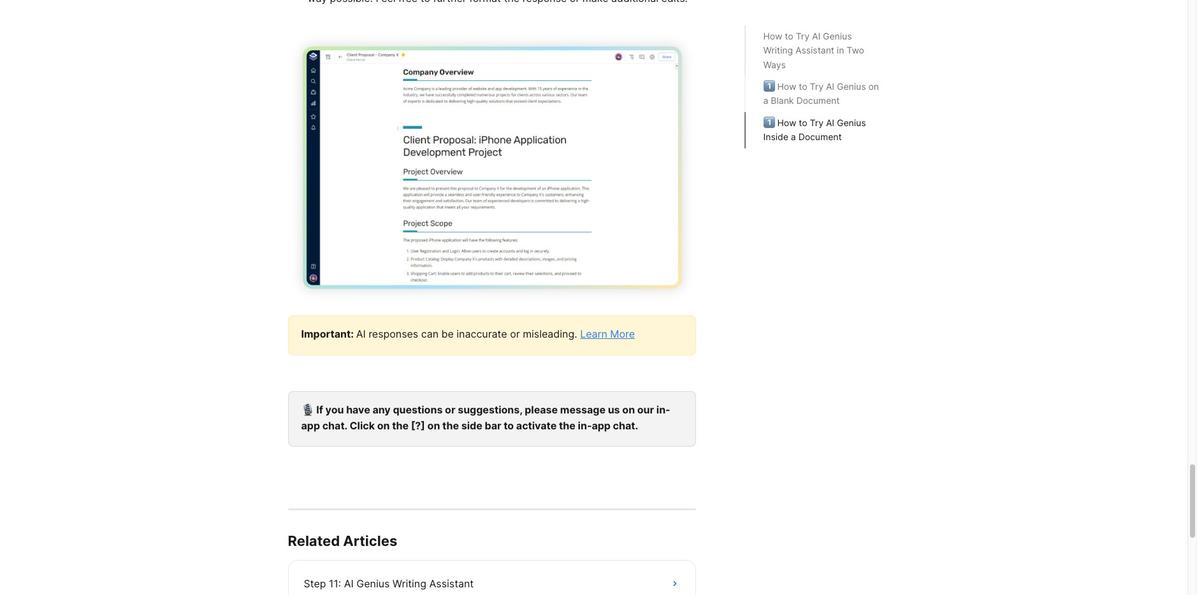 Task type: vqa. For each thing, say whether or not it's contained in the screenshot.
Document's A
yes



Task type: locate. For each thing, give the bounding box(es) containing it.
1 horizontal spatial chat.
[[613, 419, 639, 432]]

1️⃣
[[764, 81, 775, 92], [764, 117, 775, 128]]

click
[[350, 419, 375, 432]]

0 vertical spatial a
[[764, 95, 769, 106]]

how inside 1️⃣ how to try ai genius inside a document
[[778, 117, 797, 128]]

learn
[[580, 328, 608, 341]]

0 vertical spatial 1️⃣
[[764, 81, 775, 92]]

1️⃣ how to try ai genius inside a document link
[[764, 116, 882, 145]]

0 vertical spatial or
[[510, 328, 520, 341]]

to down how to try ai genius writing assistant in two ways
[[799, 81, 808, 92]]

2 1️⃣ from the top
[[764, 117, 775, 128]]

in- down message
[[578, 419, 592, 432]]

how inside '1️⃣ how to try ai genius on a blank document'
[[778, 81, 797, 92]]

1️⃣ inside '1️⃣ how to try ai genius on a blank document'
[[764, 81, 775, 92]]

inaccurate
[[457, 328, 507, 341]]

document inside '1️⃣ how to try ai genius on a blank document'
[[797, 95, 840, 106]]

on right us
[[623, 404, 635, 416]]

a left blank
[[764, 95, 769, 106]]

a inside 1️⃣ how to try ai genius inside a document
[[791, 132, 796, 142]]

1 the from the left
[[392, 419, 409, 432]]

in
[[837, 45, 845, 56]]

chat. down us
[[613, 419, 639, 432]]

1 horizontal spatial writing
[[764, 45, 793, 56]]

1 vertical spatial 1️⃣
[[764, 117, 775, 128]]

to right bar
[[504, 419, 514, 432]]

writing up ways
[[764, 45, 793, 56]]

or right inaccurate
[[510, 328, 520, 341]]

document up 1️⃣ how to try ai genius inside a document
[[797, 95, 840, 106]]

or right questions
[[445, 404, 456, 416]]

to
[[785, 31, 794, 41], [799, 81, 808, 92], [799, 117, 808, 128], [504, 419, 514, 432]]

document
[[797, 95, 840, 106], [799, 132, 842, 142]]

assistant
[[796, 45, 835, 56], [429, 578, 474, 590]]

0 vertical spatial try
[[796, 31, 810, 41]]

the left [?]
[[392, 419, 409, 432]]

0 horizontal spatial chat.
[[323, 419, 347, 432]]

genius up in
[[823, 31, 852, 41]]

1 horizontal spatial a
[[791, 132, 796, 142]]

have
[[346, 404, 370, 416]]

articles
[[343, 533, 397, 550]]

on down how to try ai genius writing assistant in two ways link
[[869, 81, 879, 92]]

genius inside how to try ai genius writing assistant in two ways
[[823, 31, 852, 41]]

in-
[[657, 404, 671, 416], [578, 419, 592, 432]]

a for document
[[791, 132, 796, 142]]

in- right our
[[657, 404, 671, 416]]

try for document
[[810, 117, 824, 128]]

the down message
[[559, 419, 576, 432]]

0 horizontal spatial the
[[392, 419, 409, 432]]

to inside 🎙 if you have any questions or suggestions, please message us on our in- app chat. click on the [?] on the side bar to activate the in-app chat.
[[504, 419, 514, 432]]

document down 1️⃣ how to try ai genius on a blank document link
[[799, 132, 842, 142]]

writing
[[764, 45, 793, 56], [393, 578, 427, 590]]

app down 🎙
[[301, 419, 320, 432]]

how inside how to try ai genius writing assistant in two ways
[[764, 31, 783, 41]]

to down '1️⃣ how to try ai genius on a blank document'
[[799, 117, 808, 128]]

chat. down you
[[323, 419, 347, 432]]

a inside '1️⃣ how to try ai genius on a blank document'
[[764, 95, 769, 106]]

chat.
[[323, 419, 347, 432], [613, 419, 639, 432]]

on inside '1️⃣ how to try ai genius on a blank document'
[[869, 81, 879, 92]]

ai
[[812, 31, 821, 41], [826, 81, 835, 92], [826, 117, 835, 128], [356, 328, 366, 341], [344, 578, 354, 590]]

can
[[421, 328, 439, 341]]

how up inside
[[778, 117, 797, 128]]

step 11: ai genius writing assistant
[[304, 578, 474, 590]]

or
[[510, 328, 520, 341], [445, 404, 456, 416]]

1️⃣ inside 1️⃣ how to try ai genius inside a document
[[764, 117, 775, 128]]

to inside how to try ai genius writing assistant in two ways
[[785, 31, 794, 41]]

2 vertical spatial how
[[778, 117, 797, 128]]

try
[[796, 31, 810, 41], [810, 81, 824, 92], [810, 117, 824, 128]]

1️⃣ how to try ai genius on a blank document link
[[764, 80, 882, 108]]

0 vertical spatial assistant
[[796, 45, 835, 56]]

ai inside 1️⃣ how to try ai genius inside a document
[[826, 117, 835, 128]]

2 vertical spatial try
[[810, 117, 824, 128]]

0 vertical spatial in-
[[657, 404, 671, 416]]

writing down articles
[[393, 578, 427, 590]]

1 vertical spatial a
[[791, 132, 796, 142]]

[?]
[[411, 419, 425, 432]]

how to try ai genius writing assistant in two ways
[[764, 31, 865, 70]]

0 horizontal spatial or
[[445, 404, 456, 416]]

0 vertical spatial document
[[797, 95, 840, 106]]

1 vertical spatial document
[[799, 132, 842, 142]]

document inside 1️⃣ how to try ai genius inside a document
[[799, 132, 842, 142]]

how up blank
[[778, 81, 797, 92]]

a right inside
[[791, 132, 796, 142]]

1 horizontal spatial in-
[[657, 404, 671, 416]]

1 chat. from the left
[[323, 419, 347, 432]]

2 horizontal spatial the
[[559, 419, 576, 432]]

1 horizontal spatial assistant
[[796, 45, 835, 56]]

0 horizontal spatial writing
[[393, 578, 427, 590]]

0 horizontal spatial in-
[[578, 419, 592, 432]]

1 vertical spatial in-
[[578, 419, 592, 432]]

1️⃣ for 1️⃣ how to try ai genius on a blank document
[[764, 81, 775, 92]]

a
[[764, 95, 769, 106], [791, 132, 796, 142]]

writing inside step 11: ai genius writing assistant link
[[393, 578, 427, 590]]

how for 1️⃣ how to try ai genius inside a document
[[778, 117, 797, 128]]

0 vertical spatial writing
[[764, 45, 793, 56]]

two
[[847, 45, 865, 56]]

genius down two
[[837, 81, 866, 92]]

on down "any" on the bottom of page
[[377, 419, 390, 432]]

more
[[610, 328, 635, 341]]

ai inside step 11: ai genius writing assistant link
[[344, 578, 354, 590]]

1️⃣ up blank
[[764, 81, 775, 92]]

0 vertical spatial how
[[764, 31, 783, 41]]

you
[[326, 404, 344, 416]]

1 vertical spatial or
[[445, 404, 456, 416]]

11:
[[329, 578, 341, 590]]

app down us
[[592, 419, 611, 432]]

learn more link
[[580, 328, 635, 341]]

step
[[304, 578, 326, 590]]

1 horizontal spatial or
[[510, 328, 520, 341]]

or for questions
[[445, 404, 456, 416]]

message
[[560, 404, 606, 416]]

1 1️⃣ from the top
[[764, 81, 775, 92]]

how up ways
[[764, 31, 783, 41]]

genius down 1️⃣ how to try ai genius on a blank document link
[[837, 117, 866, 128]]

1 vertical spatial how
[[778, 81, 797, 92]]

related
[[288, 533, 340, 550]]

0 horizontal spatial assistant
[[429, 578, 474, 590]]

important:
[[301, 328, 354, 341]]

the
[[392, 419, 409, 432], [443, 419, 459, 432], [559, 419, 576, 432]]

inside
[[764, 132, 789, 142]]

3 the from the left
[[559, 419, 576, 432]]

genius
[[823, 31, 852, 41], [837, 81, 866, 92], [837, 117, 866, 128], [357, 578, 390, 590]]

writing inside how to try ai genius writing assistant in two ways
[[764, 45, 793, 56]]

1 horizontal spatial app
[[592, 419, 611, 432]]

1 vertical spatial writing
[[393, 578, 427, 590]]

to up ways
[[785, 31, 794, 41]]

1 horizontal spatial the
[[443, 419, 459, 432]]

try inside '1️⃣ how to try ai genius on a blank document'
[[810, 81, 824, 92]]

how
[[764, 31, 783, 41], [778, 81, 797, 92], [778, 117, 797, 128]]

0 horizontal spatial app
[[301, 419, 320, 432]]

1️⃣ up inside
[[764, 117, 775, 128]]

the left side
[[443, 419, 459, 432]]

1 vertical spatial assistant
[[429, 578, 474, 590]]

🎙
[[301, 404, 314, 416]]

🎙 if you have any questions or suggestions, please message us on our in- app chat. click on the [?] on the side bar to activate the in-app chat.
[[301, 404, 671, 432]]

on
[[869, 81, 879, 92], [623, 404, 635, 416], [377, 419, 390, 432], [428, 419, 440, 432]]

to inside '1️⃣ how to try ai genius on a blank document'
[[799, 81, 808, 92]]

1 vertical spatial try
[[810, 81, 824, 92]]

0 horizontal spatial a
[[764, 95, 769, 106]]

try inside 1️⃣ how to try ai genius inside a document
[[810, 117, 824, 128]]

or inside 🎙 if you have any questions or suggestions, please message us on our in- app chat. click on the [?] on the side bar to activate the in-app chat.
[[445, 404, 456, 416]]

app
[[301, 419, 320, 432], [592, 419, 611, 432]]

try inside how to try ai genius writing assistant in two ways
[[796, 31, 810, 41]]



Task type: describe. For each thing, give the bounding box(es) containing it.
1️⃣ how to try ai genius inside a document
[[764, 117, 866, 142]]

related articles
[[288, 533, 397, 550]]

activate
[[516, 419, 557, 432]]

ways
[[764, 59, 786, 70]]

suggestions,
[[458, 404, 523, 416]]

how for 1️⃣ how to try ai genius on a blank document
[[778, 81, 797, 92]]

try for blank
[[810, 81, 824, 92]]

to inside 1️⃣ how to try ai genius inside a document
[[799, 117, 808, 128]]

genius inside 1️⃣ how to try ai genius inside a document
[[837, 117, 866, 128]]

ai inside '1️⃣ how to try ai genius on a blank document'
[[826, 81, 835, 92]]

ai inside how to try ai genius writing assistant in two ways
[[812, 31, 821, 41]]

bar
[[485, 419, 502, 432]]

any
[[373, 404, 391, 416]]

misleading.
[[523, 328, 578, 341]]

genius inside '1️⃣ how to try ai genius on a blank document'
[[837, 81, 866, 92]]

2 chat. from the left
[[613, 419, 639, 432]]

genius right 11:
[[357, 578, 390, 590]]

or for inaccurate
[[510, 328, 520, 341]]

1️⃣ how to try ai genius on a blank document
[[764, 81, 879, 106]]

important: ai responses can be inaccurate or misleading. learn more
[[301, 328, 635, 341]]

2 app from the left
[[592, 419, 611, 432]]

if
[[316, 404, 323, 416]]

please
[[525, 404, 558, 416]]

be
[[442, 328, 454, 341]]

blank
[[771, 95, 794, 106]]

our
[[638, 404, 654, 416]]

2 the from the left
[[443, 419, 459, 432]]

us
[[608, 404, 620, 416]]

questions
[[393, 404, 443, 416]]

1 app from the left
[[301, 419, 320, 432]]

side
[[462, 419, 483, 432]]

on right [?]
[[428, 419, 440, 432]]

assistant inside how to try ai genius writing assistant in two ways
[[796, 45, 835, 56]]

a for blank
[[764, 95, 769, 106]]

step 11: ai genius writing assistant link
[[296, 569, 688, 596]]

1️⃣ for 1️⃣ how to try ai genius inside a document
[[764, 117, 775, 128]]

how to try ai genius writing assistant in two ways link
[[764, 29, 882, 72]]

responses
[[369, 328, 419, 341]]



